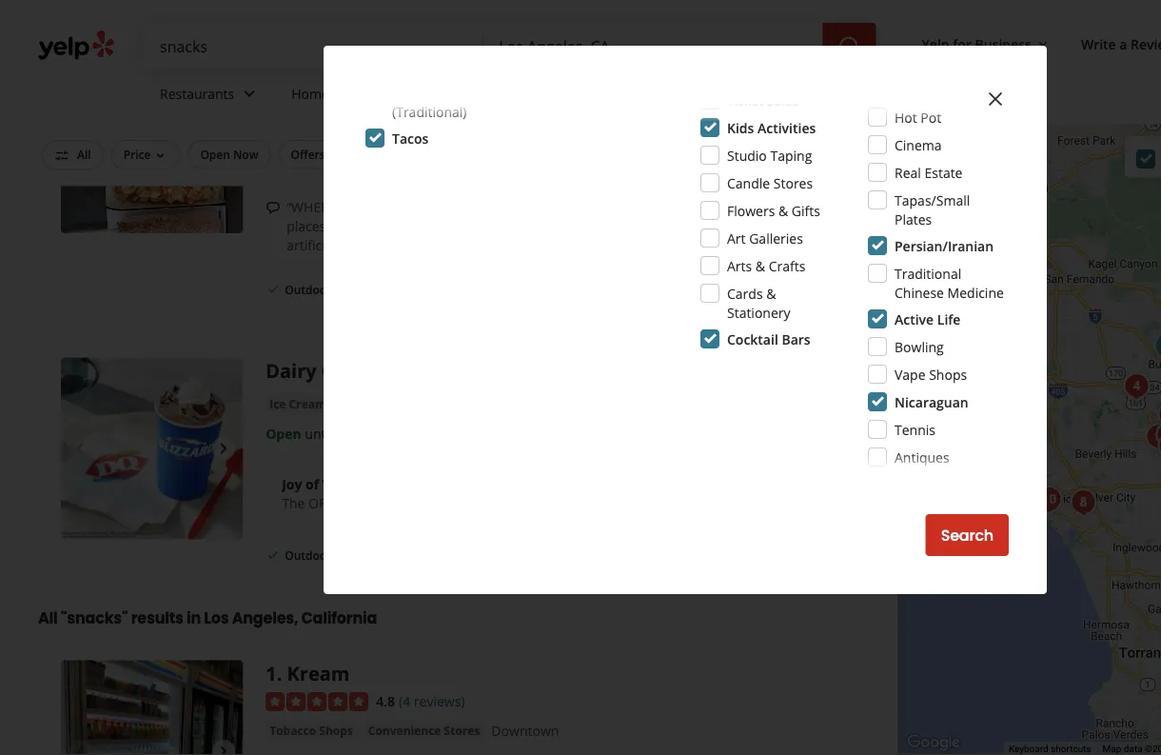 Task type: vqa. For each thing, say whether or not it's contained in the screenshot.
'Electronics Repair' link
no



Task type: locate. For each thing, give the bounding box(es) containing it.
open until 10:00 pm
[[266, 142, 394, 160]]

yogurt down queen/orange
[[382, 396, 421, 411]]

of right joy
[[306, 475, 319, 493]]

bars for juice
[[466, 113, 492, 129]]

hotdog
[[293, 51, 362, 77]]

None search field
[[145, 23, 881, 69]]

map data ©20
[[1103, 743, 1162, 755]]

oreo®
[[309, 494, 356, 512]]

stores down reviews)
[[444, 722, 480, 738]]

real
[[895, 163, 922, 181]]

next image for 88 hotdog & juicy
[[213, 131, 235, 154]]

stores for convenience stores
[[444, 722, 480, 738]]

1 16 checkmark v2 image from the top
[[266, 282, 281, 297]]

.
[[277, 660, 282, 687]]

outdoor seating down 'oreo®'
[[285, 548, 375, 563]]

& up 'stationery' on the right
[[767, 284, 777, 302]]

1 vertical spatial a
[[388, 475, 396, 493]]

1 vertical spatial in
[[187, 607, 201, 629]]

1 vertical spatial treat
[[491, 494, 523, 512]]

ice cream & frozen yogurt button up 8:00
[[266, 394, 424, 413]]

studio
[[728, 146, 767, 164]]

dogs
[[719, 147, 746, 162]]

1 seating from the top
[[335, 282, 375, 297]]

0 vertical spatial stores
[[774, 174, 813, 192]]

open now button
[[188, 140, 271, 169]]

& down the home services
[[329, 113, 338, 129]]

ice cream & frozen yogurt up 8:00
[[270, 396, 421, 411]]

bars
[[466, 113, 492, 129], [782, 330, 811, 348]]

of right made
[[785, 217, 797, 235]]

1 . kream
[[266, 660, 350, 687]]

0 horizontal spatial bars
[[466, 113, 492, 129]]

a left the cup at the bottom left of the page
[[388, 475, 396, 493]]

2 ice cream & frozen yogurt from the top
[[270, 396, 421, 411]]

seating
[[335, 282, 375, 297], [335, 548, 375, 563]]

stores for candle stores
[[774, 174, 813, 192]]

1 vertical spatial ice cream & frozen yogurt link
[[266, 394, 424, 413]]

open inside 'button'
[[200, 147, 230, 162]]

seating down syrups.…"
[[335, 282, 375, 297]]

frozen up 8:00
[[341, 396, 379, 411]]

0 horizontal spatial shops
[[319, 722, 353, 738]]

1 horizontal spatial in
[[372, 475, 384, 493]]

1 next image from the top
[[213, 131, 235, 154]]

traditional
[[895, 264, 962, 282]]

bars inside 'button'
[[466, 113, 492, 129]]

stores down the taping
[[774, 174, 813, 192]]

16 speech v2 image
[[266, 200, 281, 216]]

ice cream & frozen yogurt button down the home services
[[266, 112, 424, 131]]

1 vertical spatial outdoor seating
[[285, 548, 375, 563]]

2 slideshow element from the top
[[61, 358, 243, 540]]

1 horizontal spatial all
[[77, 147, 91, 162]]

all button
[[42, 140, 103, 170]]

life
[[938, 310, 961, 328]]

2 ice cream & frozen yogurt button from the top
[[266, 394, 424, 413]]

1 horizontal spatial shops
[[930, 365, 968, 383]]

88
[[266, 51, 288, 77]]

search dialog
[[0, 0, 1162, 755]]

data
[[1125, 743, 1143, 755]]

2 outdoor seating from the top
[[285, 548, 375, 563]]

16 info v2 image
[[183, 1, 199, 16]]

"where have u been juicy?!?! i'm always slightly disappointed with smoothie/juice places because the drinks are usually way too sweet and taste like they're made of artificial syrups.…"
[[287, 198, 804, 254]]

0 vertical spatial of
[[785, 217, 797, 235]]

juice bars & smoothies
[[436, 113, 566, 129]]

0 vertical spatial a
[[1120, 35, 1128, 53]]

cards
[[728, 284, 763, 302]]

0 vertical spatial ice
[[270, 113, 286, 129]]

0 vertical spatial next image
[[213, 131, 235, 154]]

1 previous image from the top
[[69, 131, 91, 154]]

ice cream & frozen yogurt link
[[266, 112, 424, 131], [266, 394, 424, 413]]

& inside "cards & stationery"
[[767, 284, 777, 302]]

1 vertical spatial ice
[[270, 396, 286, 411]]

1 yogurt from the top
[[382, 113, 421, 129]]

shortcuts
[[1052, 743, 1092, 755]]

downtown
[[492, 722, 559, 740]]

bars right the juice
[[466, 113, 492, 129]]

yogurt up tacos
[[382, 113, 421, 129]]

juice
[[436, 113, 463, 129]]

16 checkmark v2 image down 16 speech v2 icon
[[266, 282, 281, 297]]

artificial
[[287, 236, 336, 254]]

stores inside search dialog
[[774, 174, 813, 192]]

1 vertical spatial 16 checkmark v2 image
[[266, 547, 281, 563]]

88 hotdog & juicy image
[[1153, 428, 1162, 466], [1153, 428, 1162, 466]]

88 hotdog & juicy link
[[266, 51, 431, 77]]

office
[[943, 476, 979, 494]]

until up grab-and-go
[[305, 142, 333, 160]]

0 horizontal spatial hot
[[360, 494, 382, 512]]

flowers
[[728, 201, 776, 220]]

2 cream from the top
[[289, 396, 326, 411]]

shops inside search dialog
[[930, 365, 968, 383]]

0 vertical spatial all
[[77, 147, 91, 162]]

1 vertical spatial frozen
[[341, 396, 379, 411]]

sunny blue image
[[1065, 484, 1103, 522]]

0 vertical spatial treat
[[524, 358, 575, 384]]

all right "16 filter v2" icon
[[77, 147, 91, 162]]

2 frozen from the top
[[341, 396, 379, 411]]

stores
[[774, 174, 813, 192], [444, 722, 480, 738]]

in inside joy of winter in a cup the oreo® hot cocoa blizzard® treat is back!
[[372, 475, 384, 493]]

previous image for dairy queen/orange julius treat ctr
[[69, 437, 91, 460]]

16 checkmark v2 image up angeles,
[[266, 547, 281, 563]]

google image
[[903, 730, 965, 755]]

1 vertical spatial slideshow element
[[61, 358, 243, 540]]

cream for 1st ice cream & frozen yogurt link from the bottom of the page
[[289, 396, 326, 411]]

kream image
[[61, 660, 243, 755]]

cream up the open until 8:00 pm at the left
[[289, 396, 326, 411]]

1 vertical spatial ice cream & frozen yogurt button
[[266, 394, 424, 413]]

in right winter
[[372, 475, 384, 493]]

treat left ctr
[[524, 358, 575, 384]]

open for 88
[[266, 142, 302, 160]]

2 vertical spatial slideshow element
[[61, 660, 243, 755]]

write
[[1082, 35, 1117, 53]]

outdoor down the
[[285, 548, 332, 563]]

bars right cocktail on the top right
[[782, 330, 811, 348]]

gifts
[[792, 201, 821, 220]]

1 vertical spatial next image
[[213, 437, 235, 460]]

frozen down services on the left of the page
[[341, 113, 379, 129]]

ice down dairy
[[270, 396, 286, 411]]

in
[[372, 475, 384, 493], [187, 607, 201, 629]]

16 chevron down v2 image
[[1036, 37, 1051, 52]]

bowling
[[895, 338, 944, 356]]

0 vertical spatial yogurt
[[382, 113, 421, 129]]

0 vertical spatial ice cream & frozen yogurt button
[[266, 112, 424, 131]]

0 vertical spatial ice cream & frozen yogurt link
[[266, 112, 424, 131]]

0 vertical spatial slideshow element
[[61, 51, 243, 233]]

seating down 'oreo®'
[[335, 548, 375, 563]]

1 slideshow element from the top
[[61, 51, 243, 233]]

ice cream & frozen yogurt button for 1st ice cream & frozen yogurt link
[[266, 112, 424, 131]]

blizzard®
[[427, 494, 487, 512]]

2 yogurt from the top
[[382, 396, 421, 411]]

©20
[[1146, 743, 1162, 755]]

1 horizontal spatial hot
[[895, 108, 918, 126]]

0 vertical spatial 16 checkmark v2 image
[[266, 282, 281, 297]]

1 outdoor seating from the top
[[285, 282, 375, 297]]

all inside button
[[77, 147, 91, 162]]

outdoor seating down artificial
[[285, 282, 375, 297]]

bhan kanom thai image
[[1153, 396, 1162, 434]]

88 hotdog & juicy
[[266, 51, 431, 77]]

treat
[[524, 358, 575, 384], [491, 494, 523, 512]]

keyboard
[[1009, 743, 1049, 755]]

pm for hotdog
[[374, 142, 394, 160]]

0 vertical spatial shops
[[930, 365, 968, 383]]

home services
[[292, 84, 383, 102]]

0 vertical spatial hot
[[895, 108, 918, 126]]

chinese
[[895, 283, 945, 301]]

in for a
[[372, 475, 384, 493]]

1 vertical spatial yogurt
[[382, 396, 421, 411]]

0 vertical spatial cream
[[289, 113, 326, 129]]

stationery
[[728, 303, 791, 321]]

pm right 10:00
[[374, 142, 394, 160]]

1 vertical spatial hot
[[360, 494, 382, 512]]

0 vertical spatial until
[[305, 142, 333, 160]]

next image
[[213, 131, 235, 154], [213, 437, 235, 460], [213, 740, 235, 755]]

open left now
[[200, 147, 230, 162]]

ice down the 4.6 star rating image
[[270, 113, 286, 129]]

1 ice cream & frozen yogurt link from the top
[[266, 112, 424, 131]]

1 horizontal spatial bars
[[782, 330, 811, 348]]

always
[[505, 198, 547, 216]]

ice cream & frozen yogurt link up 8:00
[[266, 394, 424, 413]]

1 vertical spatial previous image
[[69, 437, 91, 460]]

previous image
[[69, 131, 91, 154], [69, 437, 91, 460]]

1 horizontal spatial stores
[[774, 174, 813, 192]]

disappointed
[[597, 198, 678, 216]]

shops
[[930, 365, 968, 383], [319, 722, 353, 738]]

crafts
[[769, 257, 806, 275]]

1 ice from the top
[[270, 113, 286, 129]]

1 horizontal spatial treat
[[524, 358, 575, 384]]

ctr
[[580, 358, 609, 384]]

16 checkmark v2 image
[[266, 282, 281, 297], [266, 547, 281, 563]]

in for los
[[187, 607, 201, 629]]

1 vertical spatial shops
[[319, 722, 353, 738]]

treat left is
[[491, 494, 523, 512]]

cream down 'home' at the left top of page
[[289, 113, 326, 129]]

1 ice cream & frozen yogurt button from the top
[[266, 112, 424, 131]]

2 until from the top
[[305, 424, 333, 442]]

0 vertical spatial outdoor seating
[[285, 282, 375, 297]]

for
[[953, 35, 972, 53]]

1 horizontal spatial a
[[1120, 35, 1128, 53]]

& right arts
[[756, 257, 766, 275]]

cream
[[289, 113, 326, 129], [289, 396, 326, 411]]

open until 8:00 pm
[[266, 424, 386, 442]]

home services link
[[276, 69, 425, 124]]

ice for 1st ice cream & frozen yogurt link
[[270, 113, 286, 129]]

0 vertical spatial frozen
[[341, 113, 379, 129]]

0 vertical spatial seating
[[335, 282, 375, 297]]

winter
[[323, 475, 368, 493]]

1 vertical spatial pm
[[366, 424, 386, 442]]

active
[[895, 310, 934, 328]]

frozen for 1st ice cream & frozen yogurt link
[[341, 113, 379, 129]]

yelp
[[922, 35, 950, 53]]

all for all "snacks" results in los angeles, california
[[38, 607, 58, 629]]

yelp for business button
[[915, 27, 1059, 61]]

until for hotdog
[[305, 142, 333, 160]]

2 next image from the top
[[213, 437, 235, 460]]

shops up nicaraguan
[[930, 365, 968, 383]]

1 vertical spatial outdoor
[[285, 548, 332, 563]]

1 cream from the top
[[289, 113, 326, 129]]

1 vertical spatial ice cream & frozen yogurt
[[270, 396, 421, 411]]

hot left pot
[[895, 108, 918, 126]]

bars for cocktail
[[782, 330, 811, 348]]

cream for 1st ice cream & frozen yogurt link
[[289, 113, 326, 129]]

ice for 1st ice cream & frozen yogurt link from the bottom of the page
[[270, 396, 286, 411]]

convenience
[[368, 722, 441, 738]]

pm right 8:00
[[366, 424, 386, 442]]

& up services on the left of the page
[[367, 51, 381, 77]]

joy of winter in a cup the oreo® hot cocoa blizzard® treat is back!
[[282, 475, 573, 512]]

2 ice from the top
[[270, 396, 286, 411]]

0 horizontal spatial in
[[187, 607, 201, 629]]

slideshow element for dairy queen/orange julius treat ctr
[[61, 358, 243, 540]]

slightly
[[550, 198, 593, 216]]

levain bakery - larchmont village image
[[1140, 418, 1162, 456]]

cinema
[[895, 136, 942, 154]]

open up joy
[[266, 424, 302, 442]]

1 vertical spatial seating
[[335, 548, 375, 563]]

delivery
[[328, 147, 373, 162]]

shared office spaces
[[895, 476, 979, 513]]

until left 8:00
[[305, 424, 333, 442]]

0 horizontal spatial stores
[[444, 722, 480, 738]]

1 vertical spatial of
[[306, 475, 319, 493]]

dairy queen/orange julius treat ctr image
[[61, 358, 243, 540]]

shops inside button
[[319, 722, 353, 738]]

in left los
[[187, 607, 201, 629]]

0 vertical spatial pm
[[374, 142, 394, 160]]

1 vertical spatial until
[[305, 424, 333, 442]]

1 until from the top
[[305, 142, 333, 160]]

hot down winter
[[360, 494, 382, 512]]

of
[[785, 217, 797, 235], [306, 475, 319, 493]]

tobacco shops link
[[266, 721, 357, 740]]

ice cream & frozen yogurt down the home services
[[270, 113, 421, 129]]

1 ice cream & frozen yogurt from the top
[[270, 113, 421, 129]]

queen/orange
[[322, 358, 462, 384]]

slideshow element
[[61, 51, 243, 233], [61, 358, 243, 540], [61, 660, 243, 755]]

ice cream & frozen yogurt button
[[266, 112, 424, 131], [266, 394, 424, 413]]

1 vertical spatial stores
[[444, 722, 480, 738]]

dogs allowed button
[[706, 140, 805, 169]]

0 horizontal spatial of
[[306, 475, 319, 493]]

16 filter v2 image
[[54, 148, 70, 163]]

a inside "element"
[[1120, 35, 1128, 53]]

ice cream & frozen yogurt link down the home services
[[266, 112, 424, 131]]

stores inside button
[[444, 722, 480, 738]]

1 frozen from the top
[[341, 113, 379, 129]]

open up grab-
[[266, 142, 302, 160]]

all left ""snacks""
[[38, 607, 58, 629]]

0 vertical spatial bars
[[466, 113, 492, 129]]

pm for queen/orange
[[366, 424, 386, 442]]

yogurt for 1st ice cream & frozen yogurt link from the bottom of the page
[[382, 396, 421, 411]]

is
[[527, 494, 536, 512]]

& inside 'button'
[[495, 113, 503, 129]]

a left revie
[[1120, 35, 1128, 53]]

2 vertical spatial next image
[[213, 740, 235, 755]]

cocoa
[[386, 494, 424, 512]]

0 horizontal spatial a
[[388, 475, 396, 493]]

0 vertical spatial ice cream & frozen yogurt
[[270, 113, 421, 129]]

0 horizontal spatial treat
[[491, 494, 523, 512]]

2 previous image from the top
[[69, 437, 91, 460]]

0 vertical spatial outdoor
[[285, 282, 332, 297]]

0 vertical spatial previous image
[[69, 131, 91, 154]]

0 horizontal spatial all
[[38, 607, 58, 629]]

offers
[[291, 147, 325, 162]]

outdoor down artificial
[[285, 282, 332, 297]]

& left smoothies
[[495, 113, 503, 129]]

0 vertical spatial in
[[372, 475, 384, 493]]

1 horizontal spatial of
[[785, 217, 797, 235]]

of inside "where have u been juicy?!?! i'm always slightly disappointed with smoothie/juice places because the drinks are usually way too sweet and taste like they're made of artificial syrups.…"
[[785, 217, 797, 235]]

2 seating from the top
[[335, 548, 375, 563]]

shops down 4.8 star rating image
[[319, 722, 353, 738]]

bars inside search dialog
[[782, 330, 811, 348]]

1 vertical spatial all
[[38, 607, 58, 629]]

4.8
[[376, 692, 395, 710]]

1 vertical spatial bars
[[782, 330, 811, 348]]

kream
[[287, 660, 350, 687]]

1 vertical spatial cream
[[289, 396, 326, 411]]



Task type: describe. For each thing, give the bounding box(es) containing it.
estate
[[925, 163, 963, 181]]

candle stores
[[728, 174, 813, 192]]

services
[[333, 84, 383, 102]]

cocktail
[[728, 330, 779, 348]]

joy
[[282, 475, 302, 493]]

frozen for 1st ice cream & frozen yogurt link from the bottom of the page
[[341, 396, 379, 411]]

art
[[728, 229, 746, 247]]

california
[[302, 607, 377, 629]]

juice bars & smoothies button
[[432, 112, 570, 131]]

dairy queen/orange julius treat ctr image
[[1149, 328, 1162, 366]]

seating for second 16 checkmark v2 image from the bottom of the page
[[335, 282, 375, 297]]

hot inside joy of winter in a cup the oreo® hot cocoa blizzard® treat is back!
[[360, 494, 382, 512]]

juicy?!?!
[[427, 198, 479, 216]]

map region
[[810, 14, 1162, 755]]

search image
[[839, 35, 861, 58]]

seating for 2nd 16 checkmark v2 image from the top of the page
[[335, 548, 375, 563]]

cards & stationery
[[728, 284, 791, 321]]

previous image for 88 hotdog & juicy
[[69, 131, 91, 154]]

like
[[675, 217, 696, 235]]

allowed
[[749, 147, 793, 162]]

back!
[[540, 494, 573, 512]]

open now
[[200, 147, 259, 162]]

all for all
[[77, 147, 91, 162]]

& left the gifts
[[779, 201, 789, 220]]

treat inside joy of winter in a cup the oreo® hot cocoa blizzard® treat is back!
[[491, 494, 523, 512]]

flowers & gifts
[[728, 201, 821, 220]]

kids
[[728, 119, 755, 137]]

julius
[[467, 358, 520, 384]]

restaurants
[[160, 84, 234, 102]]

ticket sales
[[728, 91, 799, 109]]

grab-
[[285, 169, 320, 187]]

user actions element
[[907, 27, 1162, 65]]

restaurants link
[[145, 69, 276, 124]]

write a revie
[[1082, 35, 1162, 53]]

way
[[521, 217, 546, 235]]

vape
[[895, 365, 926, 383]]

order
[[776, 280, 819, 301]]

outdoor seating for second 16 checkmark v2 image from the bottom of the page
[[285, 282, 375, 297]]

arts & crafts
[[728, 257, 806, 275]]

the
[[282, 494, 305, 512]]

shops for tobacco shops
[[319, 722, 353, 738]]

tapas/small plates
[[895, 191, 971, 228]]

keyboard shortcuts
[[1009, 743, 1092, 755]]

dairy queen/orange julius treat ctr link
[[266, 358, 609, 384]]

(4
[[399, 692, 411, 710]]

yogurt for 1st ice cream & frozen yogurt link
[[382, 113, 421, 129]]

been
[[390, 198, 424, 216]]

plates
[[895, 210, 933, 228]]

koreatown
[[644, 113, 712, 131]]

cup
[[399, 475, 425, 493]]

sales
[[767, 91, 799, 109]]

until for queen/orange
[[305, 424, 333, 442]]

open for dairy
[[266, 424, 302, 442]]

outdoor seating for 2nd 16 checkmark v2 image from the top of the page
[[285, 548, 375, 563]]

art galleries
[[728, 229, 804, 247]]

8:00
[[336, 424, 363, 442]]

hot inside search dialog
[[895, 108, 918, 126]]

the
[[384, 217, 405, 235]]

of inside joy of winter in a cup the oreo® hot cocoa blizzard® treat is back!
[[306, 475, 319, 493]]

yelp for business
[[922, 35, 1032, 53]]

filters group
[[38, 140, 809, 170]]

"snacks"
[[61, 607, 128, 629]]

dogs allowed
[[719, 147, 793, 162]]

home
[[292, 84, 329, 102]]

spaces
[[895, 495, 938, 513]]

previous image
[[69, 740, 91, 755]]

ice cream & frozen yogurt for 1st ice cream & frozen yogurt link
[[270, 113, 421, 129]]

places
[[287, 217, 326, 235]]

go
[[348, 169, 363, 187]]

4.8 star rating image
[[266, 692, 369, 711]]

24 chevron down v2 image
[[238, 82, 261, 105]]

2 ice cream & frozen yogurt link from the top
[[266, 394, 424, 413]]

1 outdoor from the top
[[285, 282, 332, 297]]

map
[[1103, 743, 1122, 755]]

los
[[204, 607, 229, 629]]

active life
[[895, 310, 961, 328]]

vape shops
[[895, 365, 968, 383]]

shops for vape shops
[[930, 365, 968, 383]]

close image
[[985, 88, 1008, 111]]

sweet
[[573, 217, 610, 235]]

are
[[450, 217, 471, 235]]

candle
[[728, 174, 771, 192]]

revie
[[1131, 35, 1162, 53]]

(traditional)
[[392, 102, 467, 120]]

offers delivery button
[[279, 140, 386, 169]]

write a revie link
[[1074, 27, 1162, 61]]

(4 reviews)
[[399, 692, 465, 710]]

& up the open until 8:00 pm at the left
[[329, 396, 338, 411]]

business categories element
[[145, 69, 1162, 124]]

2 outdoor from the top
[[285, 548, 332, 563]]

juicy
[[386, 51, 431, 77]]

4.8 link
[[376, 690, 395, 710]]

angeles,
[[232, 607, 298, 629]]

usually
[[474, 217, 518, 235]]

slideshow element for 88 hotdog & juicy
[[61, 51, 243, 233]]

88 hotdog & juicy image
[[61, 51, 243, 233]]

a inside joy of winter in a cup the oreo® hot cocoa blizzard® treat is back!
[[388, 475, 396, 493]]

ticket
[[728, 91, 764, 109]]

tobacco
[[270, 722, 316, 738]]

business
[[976, 35, 1032, 53]]

"where
[[287, 198, 337, 216]]

3 slideshow element from the top
[[61, 660, 243, 755]]

next image for dairy queen/orange julius treat ctr
[[213, 437, 235, 460]]

kream link
[[287, 660, 350, 687]]

hot pot
[[895, 108, 942, 126]]

start order link
[[719, 269, 837, 311]]

made
[[746, 217, 781, 235]]

activities
[[758, 119, 816, 137]]

u
[[377, 198, 387, 216]]

galleries
[[750, 229, 804, 247]]

kids activities
[[728, 119, 816, 137]]

sunny blue image
[[1031, 481, 1069, 519]]

ice cream & frozen yogurt for 1st ice cream & frozen yogurt link from the bottom of the page
[[270, 396, 421, 411]]

start order
[[737, 280, 819, 301]]

4.6 star rating image
[[266, 83, 369, 102]]

mario kart snack station image
[[1118, 368, 1157, 406]]

taste
[[640, 217, 671, 235]]

ice cream & frozen yogurt button for 1st ice cream & frozen yogurt link from the bottom of the page
[[266, 394, 424, 413]]

nicaraguan
[[895, 393, 969, 411]]

wow choripan image
[[1151, 416, 1162, 454]]

tennis
[[895, 420, 936, 439]]

2 16 checkmark v2 image from the top
[[266, 547, 281, 563]]

3 next image from the top
[[213, 740, 235, 755]]

1
[[266, 660, 277, 687]]

i'm
[[482, 198, 501, 216]]

shared
[[895, 476, 939, 494]]

convenience stores button
[[365, 721, 484, 740]]



